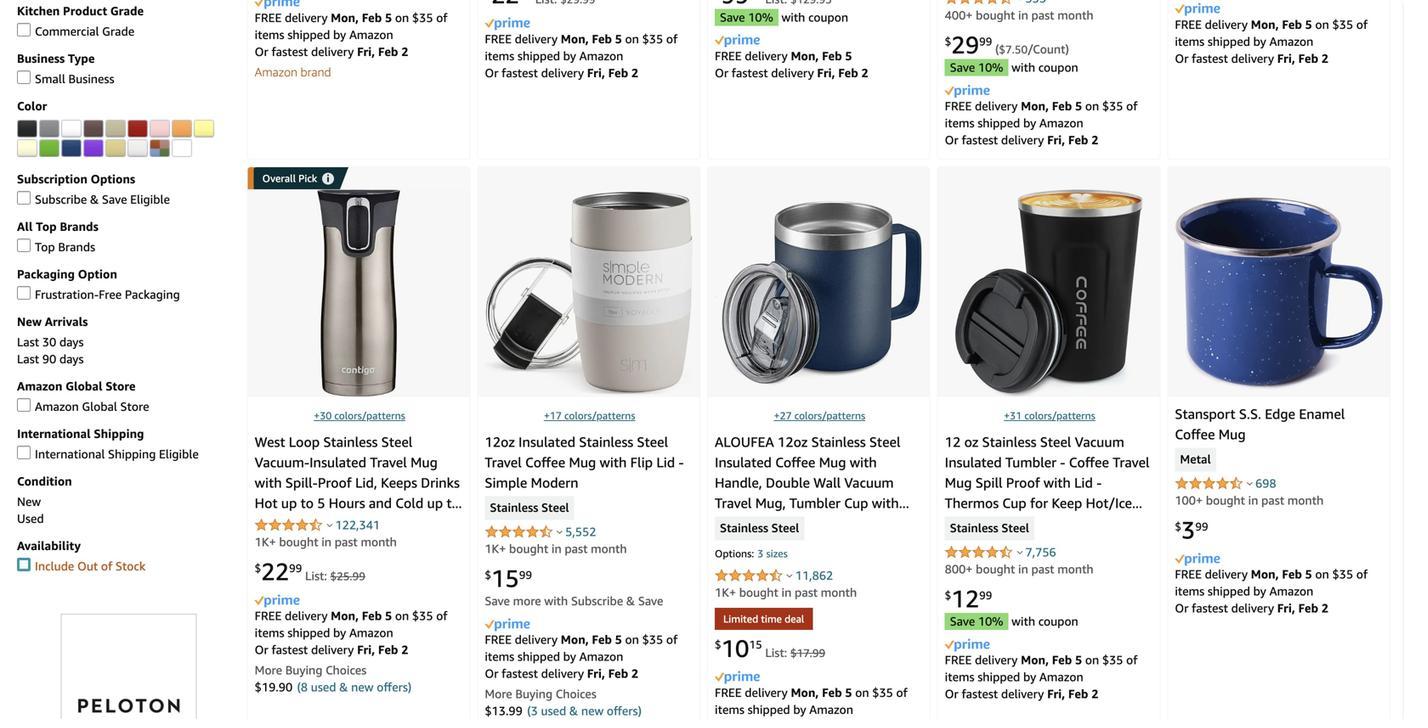Task type: locate. For each thing, give the bounding box(es) containing it.
aloufea
[[715, 435, 774, 451]]

1 to from the left
[[301, 496, 314, 512]]

0 horizontal spatial tumbler
[[789, 496, 841, 512]]

travel inside west loop stainless steel vacuum-insulated travel mug with spill-proof lid, keeps drinks hot up to 5 hours and cold up to 12 hours, 16oz steel/black
[[370, 455, 407, 471]]

99 inside '$ 15 99'
[[519, 569, 532, 582]]

international shipping eligible
[[35, 448, 199, 462]]

1k+ for 122,341
[[255, 536, 276, 550]]

new right (3
[[581, 705, 604, 719]]

save 10% with coupon up the free delivery mon, feb 5 element
[[720, 10, 848, 24]]

packaging right free
[[125, 288, 180, 302]]

used for (3
[[541, 705, 566, 719]]

mug inside stansport s.s. edge enamel coffee mug
[[1219, 427, 1246, 443]]

1k+ bought in past month down popover icon
[[485, 542, 627, 557]]

99 inside $ 29 99 ( $7.50 /count) save 10% with coupon
[[979, 35, 992, 48]]

1 12oz from the left
[[485, 435, 515, 451]]

1 new from the top
[[17, 315, 42, 329]]

0 vertical spatial lid,
[[355, 475, 377, 491]]

7,756
[[1025, 546, 1056, 560]]

mug down s.s.
[[1219, 427, 1246, 443]]

month
[[1058, 8, 1094, 22], [1288, 494, 1324, 508], [361, 536, 397, 550], [591, 542, 627, 557], [1058, 563, 1094, 577], [821, 586, 857, 600]]

5 checkbox image from the top
[[17, 446, 31, 460]]

checkbox image inside subscribe & save eligible link
[[17, 191, 31, 205]]

2 proof from the left
[[1006, 475, 1040, 491]]

1 vertical spatial global
[[82, 400, 117, 414]]

bought
[[976, 8, 1015, 22], [1206, 494, 1245, 508], [279, 536, 318, 550], [509, 542, 548, 557], [976, 563, 1015, 577], [739, 586, 779, 600]]

0 vertical spatial last
[[17, 335, 39, 349]]

insulated down loop
[[309, 455, 366, 471]]

by
[[333, 28, 346, 42], [1253, 34, 1266, 48], [563, 49, 576, 63], [1023, 116, 1036, 130], [1253, 585, 1266, 599], [333, 627, 346, 641], [563, 650, 576, 664], [1023, 671, 1036, 685], [793, 703, 806, 717]]

0 vertical spatial and
[[369, 496, 392, 512]]

1 horizontal spatial buying
[[515, 688, 553, 702]]

global inside "link"
[[82, 400, 117, 414]]

save 10% with coupon down $ 12 99 at the bottom right
[[950, 615, 1078, 629]]

3 left sizes
[[758, 548, 764, 560]]

spill-
[[285, 475, 318, 491]]

12oz insulated stainless steel travel coffee mug with flip lid - simple modern image
[[485, 192, 693, 395]]

new inside new arrivals last 30 days last 90 days
[[17, 315, 42, 329]]

lid, inside aloufea 12oz stainless steel insulated coffee mug with handle, double wall vacuum travel mug, tumbler cup with sliding lid, navy
[[761, 516, 783, 532]]

10% down $ 12 99 at the bottom right
[[978, 615, 1003, 629]]

new for more buying choices $13.99 (3 used & new offers)
[[581, 705, 604, 719]]

top right all
[[36, 220, 57, 234]]

proof up hours
[[318, 475, 352, 491]]

1 horizontal spatial up
[[427, 496, 443, 512]]

to down the spill-
[[301, 496, 314, 512]]

in down 7,756
[[1018, 563, 1028, 577]]

2 cup from the left
[[1002, 496, 1027, 512]]

past for 5,552
[[565, 542, 588, 557]]

sizes
[[766, 548, 788, 560]]

7,756 link
[[1025, 546, 1056, 560]]

800+ bought in past month
[[945, 563, 1094, 577]]

$ inside '$ 15 99'
[[485, 569, 491, 582]]

subscribe down subscription on the top of the page
[[35, 193, 87, 207]]

12oz up the simple
[[485, 435, 515, 451]]

0 vertical spatial new
[[17, 315, 42, 329]]

0 vertical spatial tumbler
[[1005, 455, 1057, 471]]

more for more buying choices $13.99 (3 used & new offers)
[[485, 688, 512, 702]]

12oz
[[485, 435, 515, 451], [778, 435, 808, 451]]

tumbler up 'for'
[[1005, 455, 1057, 471]]

mug inside the 12oz insulated stainless steel travel coffee mug with flip lid - simple modern
[[569, 455, 596, 471]]

99 up more
[[519, 569, 532, 582]]

frustration-free packaging link
[[17, 286, 180, 302]]

past down 122,341 'link' at the bottom
[[335, 536, 358, 550]]

0 horizontal spatial and
[[369, 496, 392, 512]]

0 horizontal spatial lid,
[[355, 475, 377, 491]]

4 colors/patterns from the left
[[1025, 410, 1096, 422]]

0 horizontal spatial 15
[[491, 565, 519, 593]]

0 vertical spatial vacuum
[[1075, 435, 1124, 451]]

checkbox image for commercial
[[17, 23, 31, 37]]

$ inside $ 3 99
[[1175, 521, 1181, 534]]

12 left oz
[[945, 435, 961, 451]]

bought right 800+
[[976, 563, 1015, 577]]

or fastest delivery fri, feb 2 element
[[255, 45, 408, 59], [1175, 51, 1329, 65], [485, 66, 638, 80], [715, 66, 868, 80], [945, 133, 1099, 147], [1175, 602, 1329, 616], [255, 644, 408, 658], [485, 667, 638, 681], [945, 688, 1099, 702]]

past down 11,862 link
[[795, 586, 818, 600]]

modern
[[531, 475, 578, 491]]

travel up the simple
[[485, 455, 522, 471]]

amazon
[[349, 28, 393, 42], [1270, 34, 1314, 48], [579, 49, 623, 63], [255, 65, 297, 79], [1039, 116, 1083, 130], [17, 380, 62, 394], [35, 400, 79, 414], [1270, 585, 1314, 599], [349, 627, 393, 641], [579, 650, 623, 664], [1039, 671, 1083, 685], [809, 703, 853, 717]]

1 horizontal spatial and
[[1012, 516, 1036, 532]]

1 vertical spatial shipping
[[108, 448, 156, 462]]

vacuum
[[1075, 435, 1124, 451], [844, 475, 894, 491]]

& inside more buying choices $19.90 (8 used & new offers)
[[339, 681, 348, 695]]

business up 'small'
[[17, 51, 65, 65]]

past
[[1031, 8, 1054, 22], [1262, 494, 1285, 508], [335, 536, 358, 550], [565, 542, 588, 557], [1031, 563, 1054, 577], [795, 586, 818, 600]]

1 horizontal spatial vacuum
[[1075, 435, 1124, 451]]

checkbox image left the include
[[17, 558, 31, 572]]

colors/patterns
[[334, 410, 405, 422], [564, 410, 635, 422], [795, 410, 865, 422], [1025, 410, 1096, 422]]

1 horizontal spatial packaging
[[125, 288, 180, 302]]

more inside more buying choices $13.99 (3 used & new offers)
[[485, 688, 512, 702]]

new inside more buying choices $13.99 (3 used & new offers)
[[581, 705, 604, 719]]

past down 7,756 link
[[1031, 563, 1054, 577]]

1 horizontal spatial to
[[447, 496, 460, 512]]

1k+ bought in past month for 5,552
[[485, 542, 627, 557]]

99 inside $ 3 99
[[1195, 521, 1208, 534]]

offers) inside more buying choices $19.90 (8 used & new offers)
[[377, 681, 412, 695]]

west loop stainless steel vacuum-insulated travel mug with spill-proof lid, keeps drinks hot up to 5 hours and cold up to 12 hours, 16oz steel/black
[[255, 435, 460, 532]]

product
[[63, 4, 107, 18]]

offers) for (3 used & new offers)
[[607, 705, 642, 719]]

12 inside west loop stainless steel vacuum-insulated travel mug with spill-proof lid, keeps drinks hot up to 5 hours and cold up to 12 hours, 16oz steel/black
[[255, 516, 271, 532]]

2 horizontal spatial 1k+
[[715, 586, 736, 600]]

1k+ up limited
[[715, 586, 736, 600]]

colors/patterns right +17
[[564, 410, 635, 422]]

0 vertical spatial used
[[311, 681, 336, 695]]

international shipping eligible link
[[17, 446, 199, 462]]

colors/patterns for 12 oz stainless steel vacuum insulated tumbler - coffee travel mug spill proof with lid - thermos cup for keep hot/ice coffee,tea and beer (black)
[[1025, 410, 1096, 422]]

2 horizontal spatial stainless steel
[[950, 522, 1029, 537]]

aloufea 12oz stainless steel insulated coffee mug with handle, double wall vacuum travel mug, tumbler cup with sliding lid, navy link
[[715, 435, 909, 532]]

bought for 5,552
[[509, 542, 548, 557]]

steel inside aloufea 12oz stainless steel insulated coffee mug with handle, double wall vacuum travel mug, tumbler cup with sliding lid, navy
[[869, 435, 901, 451]]

1 vertical spatial last
[[17, 352, 39, 366]]

save
[[720, 10, 745, 24], [950, 60, 975, 74], [102, 193, 127, 207], [485, 595, 510, 609], [638, 595, 663, 609], [950, 615, 975, 629]]

1 vertical spatial 12
[[255, 516, 271, 532]]

4 checkbox image from the top
[[17, 399, 31, 412]]

more
[[513, 595, 541, 609]]

colors/patterns right +31
[[1025, 410, 1096, 422]]

limited time deal
[[723, 614, 804, 625]]

5
[[385, 11, 392, 25], [1305, 17, 1312, 31], [615, 32, 622, 46], [845, 49, 852, 63], [1075, 99, 1082, 113], [317, 496, 325, 512], [1305, 568, 1312, 582], [385, 610, 392, 624], [615, 633, 622, 647], [1075, 654, 1082, 668], [845, 686, 852, 700]]

vacuum-
[[255, 455, 309, 471]]

tumbler down 'wall'
[[789, 496, 841, 512]]

options: 3 sizes
[[715, 548, 788, 560]]

last 90 days link
[[17, 352, 84, 366]]

1 vertical spatial list:
[[765, 646, 787, 660]]

0 vertical spatial lid
[[656, 455, 675, 471]]

days
[[59, 335, 84, 349], [59, 352, 84, 366]]

1 horizontal spatial proof
[[1006, 475, 1040, 491]]

2 checkbox image from the top
[[17, 71, 31, 84]]

travel inside 12 oz stainless steel vacuum insulated tumbler - coffee travel mug spill proof with lid - thermos cup for keep hot/ice coffee,tea and beer (black)
[[1113, 455, 1150, 471]]

checkbox image for subscribe
[[17, 191, 31, 205]]

1 last from the top
[[17, 335, 39, 349]]

0 horizontal spatial -
[[679, 455, 684, 471]]

checkbox image inside frustration-free packaging link
[[17, 286, 31, 300]]

colors/patterns right +30
[[334, 410, 405, 422]]

coffee up 'hot/ice'
[[1069, 455, 1109, 471]]

choices up (3 used & new offers) link
[[556, 688, 597, 702]]

15
[[491, 565, 519, 593], [749, 639, 762, 652]]

flip
[[630, 455, 653, 471]]

checkbox image inside small business link
[[17, 71, 31, 84]]

popover image
[[557, 531, 563, 535]]

+27
[[774, 410, 792, 422]]

1 vertical spatial international
[[35, 448, 105, 462]]

0 horizontal spatial list:
[[305, 570, 327, 584]]

checkbox image
[[17, 239, 31, 252], [17, 286, 31, 300]]

top brands link
[[17, 239, 95, 254]]

coupon up the free delivery mon, feb 5 element
[[808, 10, 848, 24]]

$ inside "$ 10 15 list: $17.99"
[[715, 639, 721, 652]]

choices for (3
[[556, 688, 597, 702]]

2 12oz from the left
[[778, 435, 808, 451]]

99 for 12
[[979, 589, 992, 603]]

1 vertical spatial new
[[581, 705, 604, 719]]

checkbox image for include
[[17, 558, 31, 572]]

1 vertical spatial new
[[17, 495, 41, 509]]

stainless down +30 colors/patterns
[[323, 435, 378, 451]]

0 vertical spatial global
[[66, 380, 102, 394]]

checkbox image inside include out of stock link
[[17, 558, 31, 572]]

top down all top brands
[[35, 240, 55, 254]]

99 down hours,
[[289, 562, 302, 575]]

stainless steel for 15
[[490, 501, 569, 517]]

lid, down mug,
[[761, 516, 783, 532]]

vacuum right 'wall'
[[844, 475, 894, 491]]

0 horizontal spatial to
[[301, 496, 314, 512]]

new for more buying choices $19.90 (8 used & new offers)
[[351, 681, 374, 695]]

3 colors/patterns from the left
[[795, 410, 865, 422]]

1 vertical spatial choices
[[556, 688, 597, 702]]

12 down 800+
[[951, 585, 979, 614]]

1 vertical spatial and
[[1012, 516, 1036, 532]]

cold
[[396, 496, 424, 512]]

steel inside 12 oz stainless steel vacuum insulated tumbler - coffee travel mug spill proof with lid - thermos cup for keep hot/ice coffee,tea and beer (black)
[[1040, 435, 1071, 451]]

checkbox image inside amazon global store "link"
[[17, 399, 31, 412]]

popover image left 698
[[1247, 482, 1253, 486]]

up
[[281, 496, 297, 512], [427, 496, 443, 512]]

insulated inside 12 oz stainless steel vacuum insulated tumbler - coffee travel mug spill proof with lid - thermos cup for keep hot/ice coffee,tea and beer (black)
[[945, 455, 1002, 471]]

10% down the ( at the right
[[978, 60, 1003, 74]]

up up hours,
[[281, 496, 297, 512]]

15 inside "$ 10 15 list: $17.99"
[[749, 639, 762, 652]]

0 vertical spatial international
[[17, 427, 91, 441]]

store up amazon global store "link"
[[106, 380, 136, 394]]

brands up "top brands"
[[60, 220, 98, 234]]

1 horizontal spatial 1k+ bought in past month
[[485, 542, 627, 557]]

2 up from the left
[[427, 496, 443, 512]]

&
[[90, 193, 99, 207], [626, 595, 635, 609], [339, 681, 348, 695], [569, 705, 578, 719]]

mug up 'wall'
[[819, 455, 846, 471]]

90
[[42, 352, 56, 366]]

$ inside $ 22 99 list: $25.99
[[255, 562, 261, 575]]

1 horizontal spatial subscribe
[[571, 595, 623, 609]]

99 down 800+ bought in past month
[[979, 589, 992, 603]]

0 horizontal spatial new
[[351, 681, 374, 695]]

(8
[[297, 681, 308, 695]]

1 vertical spatial lid,
[[761, 516, 783, 532]]

1 horizontal spatial cup
[[1002, 496, 1027, 512]]

1 checkbox image from the top
[[17, 239, 31, 252]]

11,862 link
[[795, 569, 833, 583]]

12oz inside aloufea 12oz stainless steel insulated coffee mug with handle, double wall vacuum travel mug, tumbler cup with sliding lid, navy
[[778, 435, 808, 451]]

0 horizontal spatial more
[[255, 664, 282, 678]]

choices inside more buying choices $19.90 (8 used & new offers)
[[326, 664, 367, 678]]

0 vertical spatial offers)
[[377, 681, 412, 695]]

5,552 link
[[565, 525, 596, 540]]

bought for 698
[[1206, 494, 1245, 508]]

2 new from the top
[[17, 495, 41, 509]]

tumbler
[[1005, 455, 1057, 471], [789, 496, 841, 512]]

out
[[77, 560, 98, 574]]

0 vertical spatial days
[[59, 335, 84, 349]]

stainless down +31
[[982, 435, 1037, 451]]

buying inside more buying choices $13.99 (3 used & new offers)
[[515, 688, 553, 702]]

0 vertical spatial eligible
[[130, 193, 170, 207]]

business
[[17, 51, 65, 65], [68, 72, 114, 86]]

1k+ bought in past month down 16oz
[[255, 536, 397, 550]]

bought for 122,341
[[279, 536, 318, 550]]

new up used at the left bottom
[[17, 495, 41, 509]]

past for 7,756
[[1031, 563, 1054, 577]]

list: left $17.99 in the right bottom of the page
[[765, 646, 787, 660]]

+31 colors/patterns
[[1004, 410, 1096, 422]]

1 vertical spatial lid
[[1074, 475, 1093, 491]]

business type
[[17, 51, 95, 65]]

new inside condition new used
[[17, 495, 41, 509]]

on $35 of items shipped by amazon
[[255, 11, 448, 42], [1175, 17, 1368, 48], [485, 32, 678, 63], [945, 99, 1138, 130], [1175, 568, 1368, 599], [255, 610, 448, 641], [485, 633, 678, 664], [945, 654, 1138, 685], [715, 686, 908, 717]]

popover image for 698
[[1247, 482, 1253, 486]]

12 down hot
[[255, 516, 271, 532]]

lid, up hours
[[355, 475, 377, 491]]

bought right 100+
[[1206, 494, 1245, 508]]

checkbox image
[[17, 23, 31, 37], [17, 71, 31, 84], [17, 191, 31, 205], [17, 399, 31, 412], [17, 446, 31, 460], [17, 558, 31, 572]]

12 oz stainless steel vacuum insulated tumbler - coffee travel mug spill proof with lid - thermos cup for keep hot/ice coffee,tea and beer (black)
[[945, 435, 1150, 532]]

of
[[436, 11, 448, 25], [1356, 17, 1368, 31], [666, 32, 678, 46], [1126, 99, 1138, 113], [101, 560, 112, 574], [1356, 568, 1368, 582], [436, 610, 448, 624], [666, 633, 678, 647], [1126, 654, 1138, 668], [896, 686, 908, 700]]

new right (8
[[351, 681, 374, 695]]

10% up the free delivery mon, feb 5 element
[[748, 10, 773, 24]]

checkbox image inside commercial grade link
[[17, 23, 31, 37]]

2 vertical spatial 12
[[951, 585, 979, 614]]

(8 used & new offers) link
[[297, 681, 412, 695]]

bought for 7,756
[[976, 563, 1015, 577]]

last left the 90
[[17, 352, 39, 366]]

list: left the $25.99
[[305, 570, 327, 584]]

insulated inside the 12oz insulated stainless steel travel coffee mug with flip lid - simple modern
[[519, 435, 575, 451]]

used right (3
[[541, 705, 566, 719]]

mug
[[1219, 427, 1246, 443], [411, 455, 438, 471], [569, 455, 596, 471], [819, 455, 846, 471], [945, 475, 972, 491]]

15 up more
[[491, 565, 519, 593]]

more buying choices $13.99 (3 used & new offers)
[[485, 688, 642, 719]]

buying inside more buying choices $19.90 (8 used & new offers)
[[285, 664, 322, 678]]

+30 colors/patterns link
[[314, 410, 405, 422]]

1k+ up 22
[[255, 536, 276, 550]]

1k+ bought in past month for 11,862
[[715, 586, 857, 600]]

698
[[1256, 477, 1276, 491]]

vacuum down "+31 colors/patterns" link
[[1075, 435, 1124, 451]]

mug inside 12 oz stainless steel vacuum insulated tumbler - coffee travel mug spill proof with lid - thermos cup for keep hot/ice coffee,tea and beer (black)
[[945, 475, 972, 491]]

1 vertical spatial packaging
[[125, 288, 180, 302]]

shipping for international shipping
[[94, 427, 144, 441]]

698 link
[[1256, 477, 1276, 491]]

choices
[[326, 664, 367, 678], [556, 688, 597, 702]]

steel
[[381, 435, 413, 451], [637, 435, 668, 451], [869, 435, 901, 451], [1040, 435, 1071, 451], [541, 501, 569, 517], [772, 522, 799, 537], [1002, 522, 1029, 537]]

3 down 100+
[[1181, 517, 1195, 545]]

in down 16oz
[[321, 536, 332, 550]]

1 horizontal spatial more
[[485, 688, 512, 702]]

0 horizontal spatial used
[[311, 681, 336, 695]]

6 checkbox image from the top
[[17, 558, 31, 572]]

keeps
[[381, 475, 417, 491]]

lid up keep
[[1074, 475, 1093, 491]]

1 checkbox image from the top
[[17, 23, 31, 37]]

2 checkbox image from the top
[[17, 286, 31, 300]]

lid right flip
[[656, 455, 675, 471]]

s.s.
[[1239, 406, 1261, 423]]

travel up sliding
[[715, 496, 752, 512]]

0 vertical spatial amazon global store
[[17, 380, 136, 394]]

0 vertical spatial buying
[[285, 664, 322, 678]]

1 horizontal spatial tumbler
[[1005, 455, 1057, 471]]

bought up '$ 15 99'
[[509, 542, 548, 557]]

packaging
[[17, 267, 75, 281], [125, 288, 180, 302]]

0 vertical spatial new
[[351, 681, 374, 695]]

past down 5,552 link
[[565, 542, 588, 557]]

travel up 'hot/ice'
[[1113, 455, 1150, 471]]

options:
[[715, 548, 754, 560]]

0 horizontal spatial cup
[[844, 496, 868, 512]]

1 vertical spatial brands
[[58, 240, 95, 254]]

stainless steel down thermos
[[950, 522, 1029, 537]]

$ inside $ 29 99 ( $7.50 /count) save 10% with coupon
[[945, 35, 951, 48]]

0 horizontal spatial proof
[[318, 475, 352, 491]]

insulated down oz
[[945, 455, 1002, 471]]

2
[[401, 45, 408, 59], [1322, 51, 1329, 65], [631, 66, 638, 80], [862, 66, 868, 80], [1092, 133, 1099, 147], [1322, 602, 1329, 616], [401, 644, 408, 658], [631, 667, 638, 681], [1092, 688, 1099, 702]]

mon, inside free delivery mon, feb 5 or fastest delivery fri, feb 2
[[791, 49, 819, 63]]

month for 122,341
[[361, 536, 397, 550]]

5 inside west loop stainless steel vacuum-insulated travel mug with spill-proof lid, keeps drinks hot up to 5 hours and cold up to 12 hours, 16oz steel/black
[[317, 496, 325, 512]]

99 inside $ 22 99 list: $25.99
[[289, 562, 302, 575]]

in for 122,341
[[321, 536, 332, 550]]

travel inside the 12oz insulated stainless steel travel coffee mug with flip lid - simple modern
[[485, 455, 522, 471]]

business down type
[[68, 72, 114, 86]]

list: inside $ 22 99 list: $25.99
[[305, 570, 327, 584]]

proof inside west loop stainless steel vacuum-insulated travel mug with spill-proof lid, keeps drinks hot up to 5 hours and cold up to 12 hours, 16oz steel/black
[[318, 475, 352, 491]]

1 vertical spatial buying
[[515, 688, 553, 702]]

shipping up international shipping eligible
[[94, 427, 144, 441]]

$ 10 15 list: $17.99
[[715, 635, 825, 663]]

0 horizontal spatial buying
[[285, 664, 322, 678]]

contigo west loop stainless steel vacuum-insulated travel mug with spill-proof lid, keeps drinks hot up to 5 hours and col... image
[[317, 190, 400, 398]]

international down international shipping on the left of page
[[35, 448, 105, 462]]

to down drinks
[[447, 496, 460, 512]]

$ inside $ 12 99
[[945, 589, 951, 603]]

list: inside "$ 10 15 list: $17.99"
[[765, 646, 787, 660]]

last
[[17, 335, 39, 349], [17, 352, 39, 366]]

with inside 12 oz stainless steel vacuum insulated tumbler - coffee travel mug spill proof with lid - thermos cup for keep hot/ice coffee,tea and beer (black)
[[1044, 475, 1071, 491]]

checkbox image left frustration- at the top left of the page
[[17, 286, 31, 300]]

0 horizontal spatial stainless steel
[[490, 501, 569, 517]]

and inside 12 oz stainless steel vacuum insulated tumbler - coffee travel mug spill proof with lid - thermos cup for keep hot/ice coffee,tea and beer (black)
[[1012, 516, 1036, 532]]

0 horizontal spatial offers)
[[377, 681, 412, 695]]

mug inside aloufea 12oz stainless steel insulated coffee mug with handle, double wall vacuum travel mug, tumbler cup with sliding lid, navy
[[819, 455, 846, 471]]

stainless down the +27 colors/patterns at the bottom
[[811, 435, 866, 451]]

0 horizontal spatial up
[[281, 496, 297, 512]]

amazon inside "link"
[[35, 400, 79, 414]]

1 up from the left
[[281, 496, 297, 512]]

colors/patterns for 12oz insulated stainless steel travel coffee mug with flip lid - simple modern
[[564, 410, 635, 422]]

brands down all top brands
[[58, 240, 95, 254]]

99 for 3
[[1195, 521, 1208, 534]]

amazon global store
[[17, 380, 136, 394], [35, 400, 149, 414]]

$ 22 99 list: $25.99
[[255, 558, 365, 587]]

1 vertical spatial vacuum
[[844, 475, 894, 491]]

1 horizontal spatial list:
[[765, 646, 787, 660]]

subscribe right more
[[571, 595, 623, 609]]

0 horizontal spatial 3
[[758, 548, 764, 560]]

choices inside more buying choices $13.99 (3 used & new offers)
[[556, 688, 597, 702]]

new up last 30 days link at the top of page
[[17, 315, 42, 329]]

5,552
[[565, 525, 596, 540]]

used inside more buying choices $13.99 (3 used & new offers)
[[541, 705, 566, 719]]

more inside more buying choices $19.90 (8 used & new offers)
[[255, 664, 282, 678]]

checkbox image for international
[[17, 446, 31, 460]]

1 cup from the left
[[844, 496, 868, 512]]

proof inside 12 oz stainless steel vacuum insulated tumbler - coffee travel mug spill proof with lid - thermos cup for keep hot/ice coffee,tea and beer (black)
[[1006, 475, 1040, 491]]

0 horizontal spatial lid
[[656, 455, 675, 471]]

international
[[17, 427, 91, 441], [35, 448, 105, 462]]

1 horizontal spatial business
[[68, 72, 114, 86]]

1 vertical spatial 10%
[[978, 60, 1003, 74]]

frustration-free packaging
[[35, 288, 180, 302]]

12 oz stainless steel vacuum insulated tumbler - coffee travel mug spill proof with lid - thermos cup for keep hot/ice coffee,tea and beer (black) link
[[945, 435, 1150, 532]]

- right flip
[[679, 455, 684, 471]]

0 vertical spatial subscribe
[[35, 193, 87, 207]]

0 vertical spatial top
[[36, 220, 57, 234]]

buying
[[285, 664, 322, 678], [515, 688, 553, 702]]

amazon prime image
[[255, 0, 300, 9], [1175, 3, 1220, 16], [485, 18, 530, 30], [715, 35, 760, 47], [945, 85, 990, 98], [1175, 554, 1220, 566], [255, 595, 300, 608], [485, 619, 530, 632], [945, 640, 990, 652], [715, 672, 760, 685]]

3 checkbox image from the top
[[17, 191, 31, 205]]

0 horizontal spatial business
[[17, 51, 65, 65]]

colors/patterns right +27
[[795, 410, 865, 422]]

tumbler inside 12 oz stainless steel vacuum insulated tumbler - coffee travel mug spill proof with lid - thermos cup for keep hot/ice coffee,tea and beer (black)
[[1005, 455, 1057, 471]]

0 vertical spatial checkbox image
[[17, 239, 31, 252]]

1k+ for 11,862
[[715, 586, 736, 600]]

1 vertical spatial more
[[485, 688, 512, 702]]

checkbox image left 'small'
[[17, 71, 31, 84]]

buying for (8
[[285, 664, 322, 678]]

1 vertical spatial used
[[541, 705, 566, 719]]

2 colors/patterns from the left
[[564, 410, 635, 422]]

to
[[301, 496, 314, 512], [447, 496, 460, 512]]

+31
[[1004, 410, 1022, 422]]

offers) inside more buying choices $13.99 (3 used & new offers)
[[607, 705, 642, 719]]

with inside west loop stainless steel vacuum-insulated travel mug with spill-proof lid, keeps drinks hot up to 5 hours and cold up to 12 hours, 16oz steel/black
[[255, 475, 282, 491]]

0 horizontal spatial subscribe
[[35, 193, 87, 207]]

-
[[679, 455, 684, 471], [1060, 455, 1066, 471], [1097, 475, 1102, 491]]

$7.50
[[999, 43, 1028, 56]]

shipped
[[288, 28, 330, 42], [1208, 34, 1250, 48], [518, 49, 560, 63], [978, 116, 1020, 130], [1208, 585, 1250, 599], [288, 627, 330, 641], [518, 650, 560, 664], [978, 671, 1020, 685], [748, 703, 790, 717]]

in up 'deal'
[[782, 586, 792, 600]]

checkbox image inside international shipping eligible link
[[17, 446, 31, 460]]

12 inside 12 oz stainless steel vacuum insulated tumbler - coffee travel mug spill proof with lid - thermos cup for keep hot/ice coffee,tea and beer (black)
[[945, 435, 961, 451]]

international for international shipping eligible
[[35, 448, 105, 462]]

1 vertical spatial 15
[[749, 639, 762, 652]]

store inside "link"
[[120, 400, 149, 414]]

1 horizontal spatial 3
[[1181, 517, 1195, 545]]

fastest
[[272, 45, 308, 59], [1192, 51, 1228, 65], [502, 66, 538, 80], [732, 66, 768, 80], [962, 133, 998, 147], [1192, 602, 1228, 616], [272, 644, 308, 658], [502, 667, 538, 681], [962, 688, 998, 702]]

checkbox image down all
[[17, 239, 31, 252]]

2 vertical spatial coupon
[[1038, 615, 1078, 629]]

free delivery mon, feb 5 on $35 of items shipped by amazon element
[[255, 11, 448, 42], [1175, 17, 1368, 48], [485, 32, 678, 63], [945, 99, 1138, 130], [1175, 568, 1368, 599], [255, 610, 448, 641], [485, 633, 678, 664], [945, 654, 1138, 685], [715, 686, 908, 717]]

$ for 10
[[715, 639, 721, 652]]

up down drinks
[[427, 496, 443, 512]]

in down 698 link in the bottom of the page
[[1248, 494, 1258, 508]]

1 horizontal spatial offers)
[[607, 705, 642, 719]]

checkbox image inside top brands link
[[17, 239, 31, 252]]

1 vertical spatial days
[[59, 352, 84, 366]]

- up 'hot/ice'
[[1097, 475, 1102, 491]]

mug up thermos
[[945, 475, 972, 491]]

1k+ bought in past month up 'deal'
[[715, 586, 857, 600]]

steel inside west loop stainless steel vacuum-insulated travel mug with spill-proof lid, keeps drinks hot up to 5 hours and cold up to 12 hours, 16oz steel/black
[[381, 435, 413, 451]]

0 horizontal spatial 1k+
[[255, 536, 276, 550]]

100+
[[1175, 494, 1203, 508]]

checkbox image for amazon
[[17, 399, 31, 412]]

0 vertical spatial business
[[17, 51, 65, 65]]

99 left the ( at the right
[[979, 35, 992, 48]]

days down "arrivals"
[[59, 335, 84, 349]]

coffee up double
[[775, 455, 815, 471]]

1 vertical spatial checkbox image
[[17, 286, 31, 300]]

aloufea 12oz stainless steel insulated coffee mug with handle, double wall vacuum travel mug, tumbler cup with sliding li... image
[[715, 201, 923, 386]]

bought up limited time deal on the bottom right of page
[[739, 586, 779, 600]]

0 horizontal spatial choices
[[326, 664, 367, 678]]

small
[[35, 72, 65, 86]]

0 vertical spatial shipping
[[94, 427, 144, 441]]

1 horizontal spatial lid
[[1074, 475, 1093, 491]]

coffee down the 'stansport'
[[1175, 427, 1215, 443]]

used inside more buying choices $19.90 (8 used & new offers)
[[311, 681, 336, 695]]

2 to from the left
[[447, 496, 460, 512]]

popover image
[[1017, 0, 1023, 0], [1247, 482, 1253, 486], [327, 524, 333, 528], [1017, 551, 1023, 555], [787, 574, 793, 578]]

12oz down +27
[[778, 435, 808, 451]]

coffee inside aloufea 12oz stainless steel insulated coffee mug with handle, double wall vacuum travel mug, tumbler cup with sliding lid, navy
[[775, 455, 815, 471]]

mug up modern
[[569, 455, 596, 471]]

1 proof from the left
[[318, 475, 352, 491]]

1 horizontal spatial stainless steel
[[720, 522, 799, 537]]

new inside more buying choices $19.90 (8 used & new offers)
[[351, 681, 374, 695]]

5 inside free delivery mon, feb 5 or fastest delivery fri, feb 2
[[845, 49, 852, 63]]

10% inside $ 29 99 ( $7.50 /count) save 10% with coupon
[[978, 60, 1003, 74]]

0 horizontal spatial vacuum
[[844, 475, 894, 491]]

popover image for 11,862
[[787, 574, 793, 578]]

1 vertical spatial store
[[120, 400, 149, 414]]

used right (8
[[311, 681, 336, 695]]

insulated
[[519, 435, 575, 451], [309, 455, 366, 471], [715, 455, 772, 471], [945, 455, 1002, 471]]

store up international shipping eligible
[[120, 400, 149, 414]]

12 oz stainless steel vacuum insulated tumbler - coffee travel mug spill proof with lid - thermos cup for keep hot/ice cof... image
[[955, 190, 1143, 398]]

subscription
[[17, 172, 88, 186]]

popover image for 7,756
[[1017, 551, 1023, 555]]



Task type: vqa. For each thing, say whether or not it's contained in the screenshot.
first Men's
no



Task type: describe. For each thing, give the bounding box(es) containing it.
1 horizontal spatial -
[[1060, 455, 1066, 471]]

bought for 11,862
[[739, 586, 779, 600]]

mug,
[[755, 496, 786, 512]]

29
[[951, 31, 979, 59]]

condition
[[17, 475, 72, 489]]

list: for 10
[[765, 646, 787, 660]]

month for 7,756
[[1058, 563, 1094, 577]]

buying for (3
[[515, 688, 553, 702]]

$ for 15
[[485, 569, 491, 582]]

travel inside aloufea 12oz stainless steel insulated coffee mug with handle, double wall vacuum travel mug, tumbler cup with sliding lid, navy
[[715, 496, 752, 512]]

with inside the 12oz insulated stainless steel travel coffee mug with flip lid - simple modern
[[600, 455, 627, 471]]

limited time deal link
[[715, 608, 813, 633]]

colors/patterns for aloufea 12oz stainless steel insulated coffee mug with handle, double wall vacuum travel mug, tumbler cup with sliding lid, navy
[[795, 410, 865, 422]]

2 days from the top
[[59, 352, 84, 366]]

international shipping
[[17, 427, 144, 441]]

type
[[68, 51, 95, 65]]

include
[[35, 560, 74, 574]]

mug inside west loop stainless steel vacuum-insulated travel mug with spill-proof lid, keeps drinks hot up to 5 hours and cold up to 12 hours, 16oz steel/black
[[411, 455, 438, 471]]

overall pick
[[262, 173, 317, 184]]

include out of stock link
[[17, 558, 146, 574]]

new link
[[17, 495, 41, 509]]

list: for 22
[[305, 570, 327, 584]]

bought up the ( at the right
[[976, 8, 1015, 22]]

more buying choices $19.90 (8 used & new offers)
[[255, 664, 412, 695]]

in for 698
[[1248, 494, 1258, 508]]

all
[[17, 220, 33, 234]]

0 vertical spatial coupon
[[808, 10, 848, 24]]

+30
[[314, 410, 332, 422]]

aloufea 12oz stainless steel insulated coffee mug with handle, double wall vacuum travel mug, tumbler cup with sliding lid, navy
[[715, 435, 901, 532]]

popover image up 400+ bought in past month
[[1017, 0, 1023, 0]]

$ for 29
[[945, 35, 951, 48]]

or inside free delivery mon, feb 5 or fastest delivery fri, feb 2
[[715, 66, 729, 80]]

fastest inside free delivery mon, feb 5 or fastest delivery fri, feb 2
[[732, 66, 768, 80]]

99 for 29
[[979, 35, 992, 48]]

22
[[261, 558, 289, 587]]

lid inside 12 oz stainless steel vacuum insulated tumbler - coffee travel mug spill proof with lid - thermos cup for keep hot/ice coffee,tea and beer (black)
[[1074, 475, 1093, 491]]

sliding
[[715, 516, 757, 532]]

0 vertical spatial brands
[[60, 220, 98, 234]]

packaging option
[[17, 267, 117, 281]]

past for 122,341
[[335, 536, 358, 550]]

1k+ for 5,552
[[485, 542, 506, 557]]

last 30 days link
[[17, 335, 84, 349]]

coffee inside 12 oz stainless steel vacuum insulated tumbler - coffee travel mug spill proof with lid - thermos cup for keep hot/ice coffee,tea and beer (black)
[[1069, 455, 1109, 471]]

color element
[[17, 120, 230, 159]]

month for 698
[[1288, 494, 1324, 508]]

cup inside 12 oz stainless steel vacuum insulated tumbler - coffee travel mug spill proof with lid - thermos cup for keep hot/ice coffee,tea and beer (black)
[[1002, 496, 1027, 512]]

brand
[[301, 65, 331, 79]]

thermos
[[945, 496, 999, 512]]

in for 5,552
[[552, 542, 562, 557]]

$ for 22
[[255, 562, 261, 575]]

122,341
[[335, 519, 380, 533]]

frustration-
[[35, 288, 99, 302]]

coffee,tea
[[945, 516, 1009, 532]]

free
[[99, 288, 122, 302]]

$ 29 99 ( $7.50 /count) save 10% with coupon
[[945, 31, 1078, 74]]

loop
[[289, 435, 320, 451]]

insulated inside west loop stainless steel vacuum-insulated travel mug with spill-proof lid, keeps drinks hot up to 5 hours and cold up to 12 hours, 16oz steel/black
[[309, 455, 366, 471]]

2 last from the top
[[17, 352, 39, 366]]

coffee inside stansport s.s. edge enamel coffee mug
[[1175, 427, 1215, 443]]

coupon inside $ 29 99 ( $7.50 /count) save 10% with coupon
[[1038, 60, 1078, 74]]

insulated inside aloufea 12oz stainless steel insulated coffee mug with handle, double wall vacuum travel mug, tumbler cup with sliding lid, navy
[[715, 455, 772, 471]]

stock
[[116, 560, 146, 574]]

lid, inside west loop stainless steel vacuum-insulated travel mug with spill-proof lid, keeps drinks hot up to 5 hours and cold up to 12 hours, 16oz steel/black
[[355, 475, 377, 491]]

free delivery mon, feb 5 or fastest delivery fri, feb 2
[[715, 49, 868, 80]]

save inside $ 29 99 ( $7.50 /count) save 10% with coupon
[[950, 60, 975, 74]]

double
[[766, 475, 810, 491]]

wall
[[814, 475, 841, 491]]

include out of stock
[[35, 560, 146, 574]]

12oz inside the 12oz insulated stainless steel travel coffee mug with flip lid - simple modern
[[485, 435, 515, 451]]

edge
[[1265, 406, 1296, 423]]

+17
[[544, 410, 562, 422]]

$13.99
[[485, 705, 523, 719]]

30
[[42, 335, 56, 349]]

checkbox image for small
[[17, 71, 31, 84]]

stainless down thermos
[[950, 522, 998, 537]]

subscribe & save eligible
[[35, 193, 170, 207]]

stainless inside aloufea 12oz stainless steel insulated coffee mug with handle, double wall vacuum travel mug, tumbler cup with sliding lid, navy
[[811, 435, 866, 451]]

$ 3 99
[[1175, 517, 1208, 545]]

400+ bought in past month
[[945, 8, 1094, 22]]

(black)
[[1071, 516, 1112, 532]]

12oz insulated stainless steel travel coffee mug with flip lid - simple modern
[[485, 435, 684, 491]]

(3
[[527, 705, 538, 719]]

& inside more buying choices $13.99 (3 used & new offers)
[[569, 705, 578, 719]]

1 days from the top
[[59, 335, 84, 349]]

1k+ bought in past month for 122,341
[[255, 536, 397, 550]]

popover image for 122,341
[[327, 524, 333, 528]]

/count)
[[1028, 42, 1069, 56]]

fri, inside free delivery mon, feb 5 or fastest delivery fri, feb 2
[[817, 66, 835, 80]]

used for (8
[[311, 681, 336, 695]]

free delivery mon, feb 5 element
[[715, 49, 852, 63]]

save more with subscribe & save
[[485, 595, 663, 609]]

kitchen product grade
[[17, 4, 144, 18]]

lid inside the 12oz insulated stainless steel travel coffee mug with flip lid - simple modern
[[656, 455, 675, 471]]

0 vertical spatial grade
[[110, 4, 144, 18]]

condition new used
[[17, 475, 72, 526]]

keep
[[1052, 496, 1082, 512]]

99 for 22
[[289, 562, 302, 575]]

16oz
[[318, 516, 348, 532]]

all top brands
[[17, 220, 98, 234]]

stainless inside 12 oz stainless steel vacuum insulated tumbler - coffee travel mug spill proof with lid - thermos cup for keep hot/ice coffee,tea and beer (black)
[[982, 435, 1037, 451]]

stansport s.s. edge enamel coffee mug link
[[1175, 406, 1345, 443]]

month for 5,552
[[591, 542, 627, 557]]

in for 11,862
[[782, 586, 792, 600]]

stainless inside west loop stainless steel vacuum-insulated travel mug with spill-proof lid, keeps drinks hot up to 5 hours and cold up to 12 hours, 16oz steel/black
[[323, 435, 378, 451]]

enamel
[[1299, 406, 1345, 423]]

vacuum inside aloufea 12oz stainless steel insulated coffee mug with handle, double wall vacuum travel mug, tumbler cup with sliding lid, navy
[[844, 475, 894, 491]]

- inside the 12oz insulated stainless steel travel coffee mug with flip lid - simple modern
[[679, 455, 684, 471]]

west
[[255, 435, 285, 451]]

commercial
[[35, 24, 99, 38]]

in up the $7.50
[[1018, 8, 1028, 22]]

checkbox image for frustration-
[[17, 286, 31, 300]]

small business
[[35, 72, 114, 86]]

choices for (8
[[326, 664, 367, 678]]

option
[[78, 267, 117, 281]]

overall
[[262, 173, 296, 184]]

hours
[[329, 496, 365, 512]]

arrivals
[[45, 315, 88, 329]]

0 vertical spatial 10%
[[748, 10, 773, 24]]

month for 11,862
[[821, 586, 857, 600]]

$ 12 99
[[945, 585, 992, 614]]

stansport s.s. edge enamel coffee mug image
[[1175, 197, 1383, 390]]

amazon brand
[[255, 65, 331, 79]]

11,862
[[795, 569, 833, 583]]

steel inside the 12oz insulated stainless steel travel coffee mug with flip lid - simple modern
[[637, 435, 668, 451]]

subscribe & save eligible link
[[17, 191, 170, 207]]

hot/ice
[[1086, 496, 1132, 512]]

1 vertical spatial eligible
[[159, 448, 199, 462]]

2 vertical spatial 10%
[[978, 615, 1003, 629]]

past for 698
[[1262, 494, 1285, 508]]

vacuum inside 12 oz stainless steel vacuum insulated tumbler - coffee travel mug spill proof with lid - thermos cup for keep hot/ice coffee,tea and beer (black)
[[1075, 435, 1124, 451]]

+27 colors/patterns
[[774, 410, 865, 422]]

1 colors/patterns from the left
[[334, 410, 405, 422]]

stansport s.s. edge enamel coffee mug
[[1175, 406, 1345, 443]]

3 for options: 3 sizes
[[758, 548, 764, 560]]

small business link
[[17, 71, 114, 86]]

$ for 3
[[1175, 521, 1181, 534]]

subscription options
[[17, 172, 135, 186]]

spill
[[976, 475, 1003, 491]]

international for international shipping
[[17, 427, 91, 441]]

pick
[[298, 173, 317, 184]]

12oz insulated stainless steel travel coffee mug with flip lid - simple modern link
[[485, 435, 684, 491]]

3 for $ 3 99
[[1181, 517, 1195, 545]]

steel/black
[[351, 516, 422, 532]]

0 vertical spatial save 10% with coupon
[[720, 10, 848, 24]]

drinks
[[421, 475, 460, 491]]

shipping for international shipping eligible
[[108, 448, 156, 462]]

2 inside free delivery mon, feb 5 or fastest delivery fri, feb 2
[[862, 66, 868, 80]]

1 vertical spatial grade
[[102, 24, 134, 38]]

more for more buying choices $19.90 (8 used & new offers)
[[255, 664, 282, 678]]

(3 used & new offers) link
[[527, 705, 642, 719]]

stainless up options: 3 sizes
[[720, 522, 768, 537]]

(
[[995, 42, 999, 56]]

0 vertical spatial store
[[106, 380, 136, 394]]

+30 colors/patterns
[[314, 410, 405, 422]]

2 horizontal spatial -
[[1097, 475, 1102, 491]]

amazon global store inside "link"
[[35, 400, 149, 414]]

brands inside top brands link
[[58, 240, 95, 254]]

$19.90
[[255, 681, 293, 695]]

stainless down the simple
[[490, 501, 538, 517]]

1 vertical spatial save 10% with coupon
[[950, 615, 1078, 629]]

past up "/count)"
[[1031, 8, 1054, 22]]

800+
[[945, 563, 973, 577]]

99 for 15
[[519, 569, 532, 582]]

0 horizontal spatial packaging
[[17, 267, 75, 281]]

10
[[721, 635, 749, 663]]

tumbler inside aloufea 12oz stainless steel insulated coffee mug with handle, double wall vacuum travel mug, tumbler cup with sliding lid, navy
[[789, 496, 841, 512]]

options
[[91, 172, 135, 186]]

stainless inside the 12oz insulated stainless steel travel coffee mug with flip lid - simple modern
[[579, 435, 633, 451]]

cup inside aloufea 12oz stainless steel insulated coffee mug with handle, double wall vacuum travel mug, tumbler cup with sliding lid, navy
[[844, 496, 868, 512]]

stainless steel for 12
[[950, 522, 1029, 537]]

+17 colors/patterns link
[[544, 410, 635, 422]]

offers) for (8 used & new offers)
[[377, 681, 412, 695]]

in for 7,756
[[1018, 563, 1028, 577]]

checkbox image for top
[[17, 239, 31, 252]]

$ for 12
[[945, 589, 951, 603]]

and inside west loop stainless steel vacuum-insulated travel mug with spill-proof lid, keeps drinks hot up to 5 hours and cold up to 12 hours, 16oz steel/black
[[369, 496, 392, 512]]

1 vertical spatial top
[[35, 240, 55, 254]]

with inside $ 29 99 ( $7.50 /count) save 10% with coupon
[[1012, 60, 1035, 74]]

past for 11,862
[[795, 586, 818, 600]]

oz
[[964, 435, 979, 451]]

free inside free delivery mon, feb 5 or fastest delivery fri, feb 2
[[715, 49, 742, 63]]

coffee inside the 12oz insulated stainless steel travel coffee mug with flip lid - simple modern
[[525, 455, 565, 471]]

beer
[[1039, 516, 1067, 532]]

100+ bought in past month
[[1175, 494, 1324, 508]]



